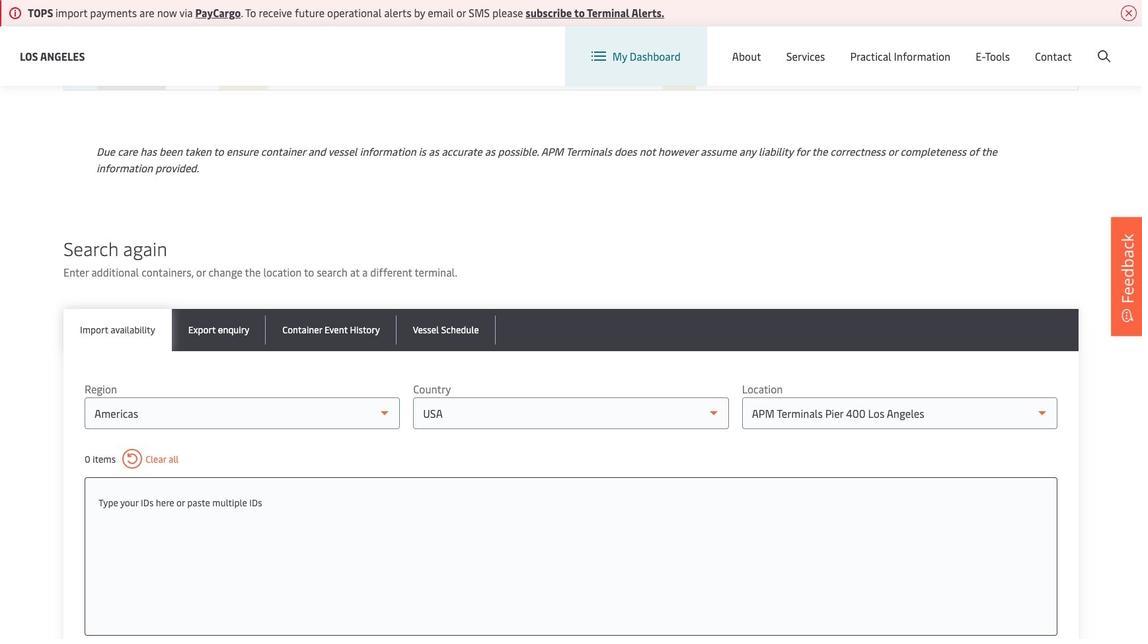 Task type: locate. For each thing, give the bounding box(es) containing it.
tab list
[[63, 309, 1079, 352]]

None text field
[[98, 492, 1044, 516]]

None checkbox
[[72, 1, 88, 17]]

None checkbox
[[73, 1, 88, 17], [73, 56, 88, 72], [73, 57, 89, 73], [73, 1, 88, 17], [73, 56, 88, 72], [73, 57, 89, 73]]

close alert image
[[1121, 5, 1137, 21]]



Task type: vqa. For each thing, say whether or not it's contained in the screenshot.
allowed at the left of the page
no



